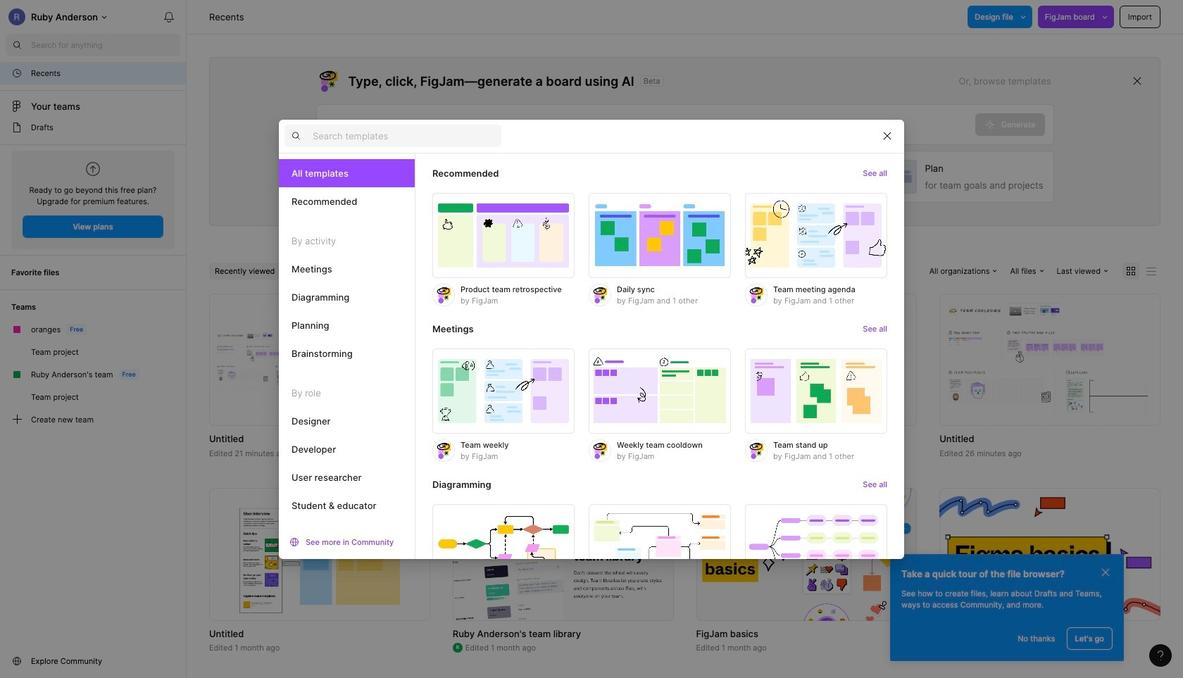 Task type: vqa. For each thing, say whether or not it's contained in the screenshot.
Team stand up image
yes



Task type: locate. For each thing, give the bounding box(es) containing it.
file thumbnail image
[[460, 303, 667, 417], [703, 303, 910, 417], [947, 303, 1154, 417], [216, 332, 423, 389], [453, 488, 674, 621], [696, 488, 917, 621], [940, 488, 1161, 621], [240, 495, 400, 614]]

team meeting agenda image
[[745, 193, 888, 278]]

diagram basics image
[[433, 504, 575, 590]]

dialog
[[279, 119, 905, 618]]

Search for anything text field
[[31, 39, 180, 51]]

Search templates text field
[[313, 128, 502, 144]]

team stand up image
[[745, 348, 888, 434]]

search 32 image
[[6, 34, 28, 56]]

product team retrospective image
[[433, 193, 575, 278]]

team weekly image
[[433, 348, 575, 434]]



Task type: describe. For each thing, give the bounding box(es) containing it.
mindmap image
[[745, 504, 888, 590]]

recent 16 image
[[11, 68, 23, 79]]

uml diagram image
[[589, 504, 731, 590]]

weekly team cooldown image
[[589, 348, 731, 434]]

Ex: A weekly team meeting, starting with an ice breaker field
[[317, 105, 976, 144]]

page 16 image
[[11, 122, 23, 133]]

bell 32 image
[[158, 6, 180, 28]]

community 16 image
[[11, 656, 23, 667]]

daily sync image
[[589, 193, 731, 278]]



